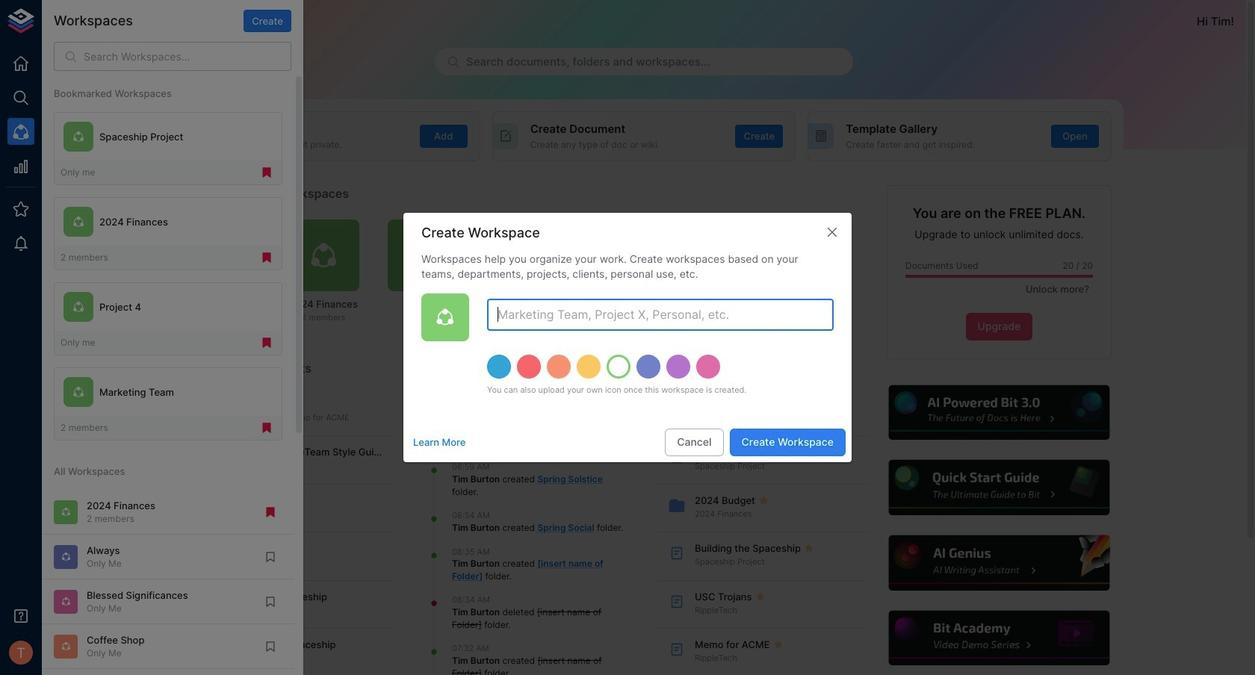 Task type: locate. For each thing, give the bounding box(es) containing it.
3 help image from the top
[[887, 534, 1112, 593]]

0 vertical spatial bookmark image
[[264, 551, 277, 564]]

Search Workspaces... text field
[[84, 42, 292, 71]]

bookmark image
[[264, 551, 277, 564], [264, 640, 277, 654]]

1 vertical spatial bookmark image
[[264, 640, 277, 654]]

0 vertical spatial remove bookmark image
[[260, 337, 274, 350]]

help image
[[887, 383, 1112, 443], [887, 459, 1112, 518], [887, 534, 1112, 593], [887, 609, 1112, 669]]

bookmark image down bookmark image
[[264, 640, 277, 654]]

remove bookmark image
[[260, 166, 274, 180], [260, 251, 274, 265], [264, 506, 277, 519]]

dialog
[[404, 213, 852, 462]]

0 vertical spatial remove bookmark image
[[260, 166, 274, 180]]

1 bookmark image from the top
[[264, 551, 277, 564]]

1 vertical spatial remove bookmark image
[[260, 422, 274, 435]]

2 vertical spatial remove bookmark image
[[264, 506, 277, 519]]

remove bookmark image
[[260, 337, 274, 350], [260, 422, 274, 435]]

bookmark image
[[264, 596, 277, 609]]

bookmark image up bookmark image
[[264, 551, 277, 564]]

Marketing Team, Project X, Personal, etc. text field
[[487, 299, 834, 331]]



Task type: describe. For each thing, give the bounding box(es) containing it.
4 help image from the top
[[887, 609, 1112, 669]]

1 help image from the top
[[887, 383, 1112, 443]]

1 remove bookmark image from the top
[[260, 337, 274, 350]]

2 help image from the top
[[887, 459, 1112, 518]]

1 vertical spatial remove bookmark image
[[260, 251, 274, 265]]

2 remove bookmark image from the top
[[260, 422, 274, 435]]

2 bookmark image from the top
[[264, 640, 277, 654]]



Task type: vqa. For each thing, say whether or not it's contained in the screenshot.
cashflow
no



